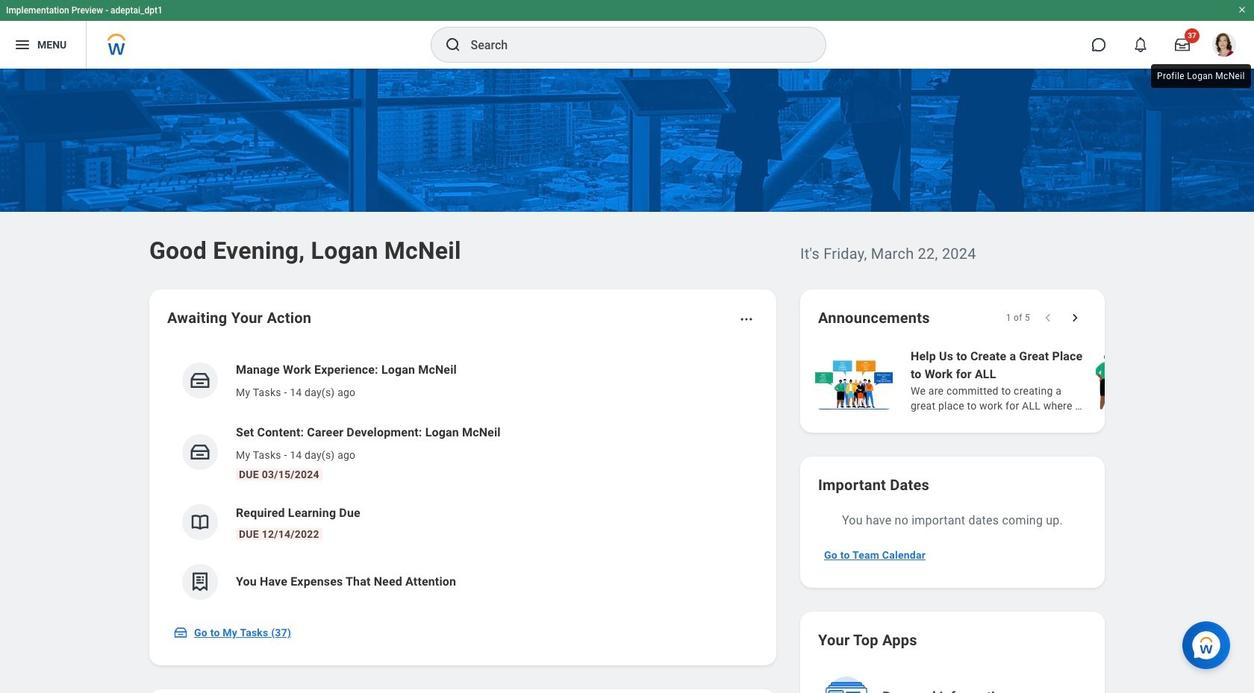 Task type: vqa. For each thing, say whether or not it's contained in the screenshot.
paste image
no



Task type: describe. For each thing, give the bounding box(es) containing it.
0 vertical spatial inbox image
[[189, 370, 211, 392]]

notifications large image
[[1134, 37, 1149, 52]]

1 vertical spatial inbox image
[[173, 626, 188, 641]]

0 horizontal spatial list
[[167, 350, 759, 613]]

inbox large image
[[1176, 37, 1191, 52]]

justify image
[[13, 36, 31, 54]]

inbox image
[[189, 441, 211, 464]]

chevron right small image
[[1068, 311, 1083, 326]]

Search Workday  search field
[[471, 28, 795, 61]]

search image
[[444, 36, 462, 54]]

dashboard expenses image
[[189, 571, 211, 594]]

book open image
[[189, 512, 211, 534]]



Task type: locate. For each thing, give the bounding box(es) containing it.
1 horizontal spatial list
[[813, 347, 1255, 415]]

banner
[[0, 0, 1255, 69]]

profile logan mcneil image
[[1213, 33, 1237, 60]]

0 horizontal spatial inbox image
[[173, 626, 188, 641]]

chevron left small image
[[1041, 311, 1056, 326]]

main content
[[0, 69, 1255, 694]]

inbox image
[[189, 370, 211, 392], [173, 626, 188, 641]]

close environment banner image
[[1239, 5, 1247, 14]]

1 horizontal spatial inbox image
[[189, 370, 211, 392]]

list
[[813, 347, 1255, 415], [167, 350, 759, 613]]

status
[[1007, 312, 1031, 324]]

tooltip
[[1149, 61, 1255, 91]]

related actions image
[[740, 312, 754, 327]]



